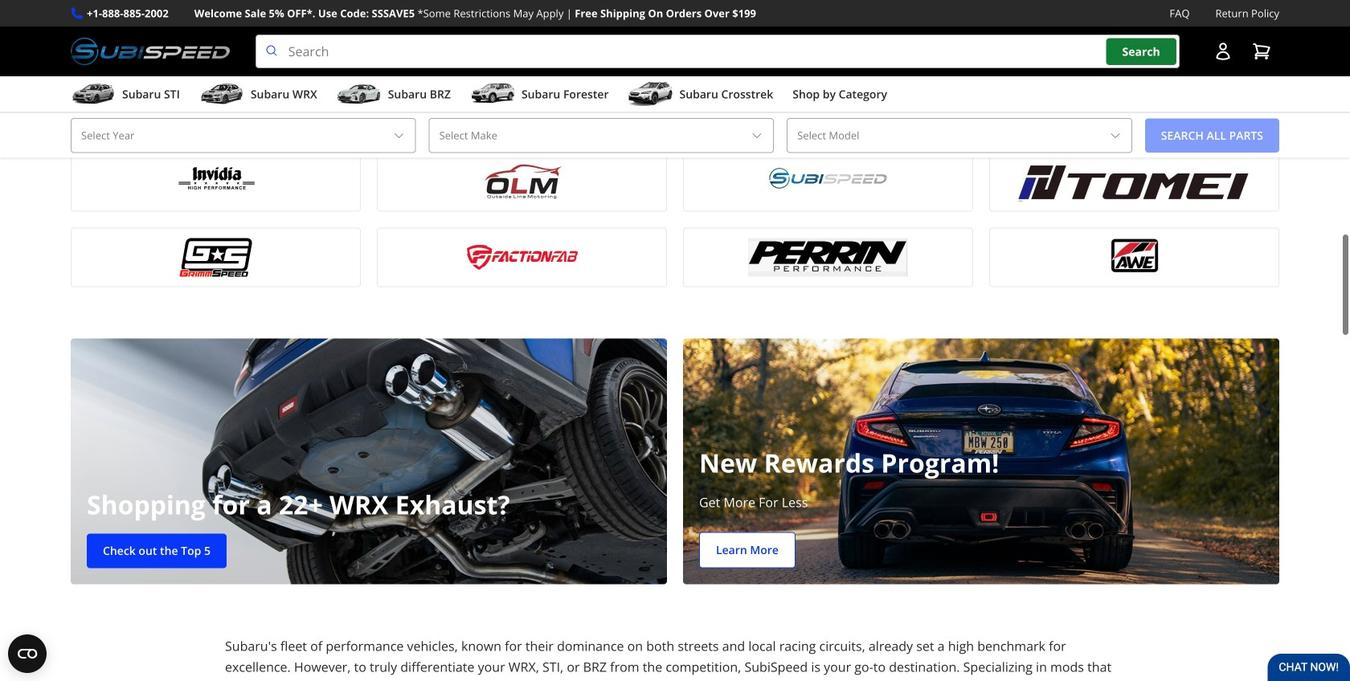 Task type: locate. For each thing, give the bounding box(es) containing it.
invidia logo image
[[81, 163, 350, 201]]

factionfab logo image
[[387, 238, 657, 277]]

select model image
[[1109, 129, 1122, 142]]

Select Year button
[[71, 118, 416, 153]]

select make image
[[751, 129, 764, 142]]

a subaru brz thumbnail image image
[[337, 82, 382, 106]]

button image
[[1214, 42, 1233, 61]]

a subaru forester thumbnail image image
[[470, 82, 515, 106]]

Select Make button
[[429, 118, 774, 153]]

subispeed logo image
[[694, 163, 963, 201]]

tomei logo image
[[1000, 163, 1269, 201]]

perrin logo image
[[694, 238, 963, 277]]

awe tuning logo image
[[1000, 238, 1269, 277]]



Task type: describe. For each thing, give the bounding box(es) containing it.
subispeed logo image
[[71, 35, 230, 68]]

a subaru wrx thumbnail image image
[[199, 82, 244, 106]]

a subaru crosstrek thumbnail image image
[[628, 82, 673, 106]]

select year image
[[393, 129, 406, 142]]

open widget image
[[8, 635, 47, 673]]

search input field
[[255, 35, 1180, 68]]

Select Model button
[[787, 118, 1132, 153]]

grimmspeed logo image
[[81, 238, 350, 277]]

olm logo image
[[387, 163, 657, 201]]

a subaru sti thumbnail image image
[[71, 82, 116, 106]]



